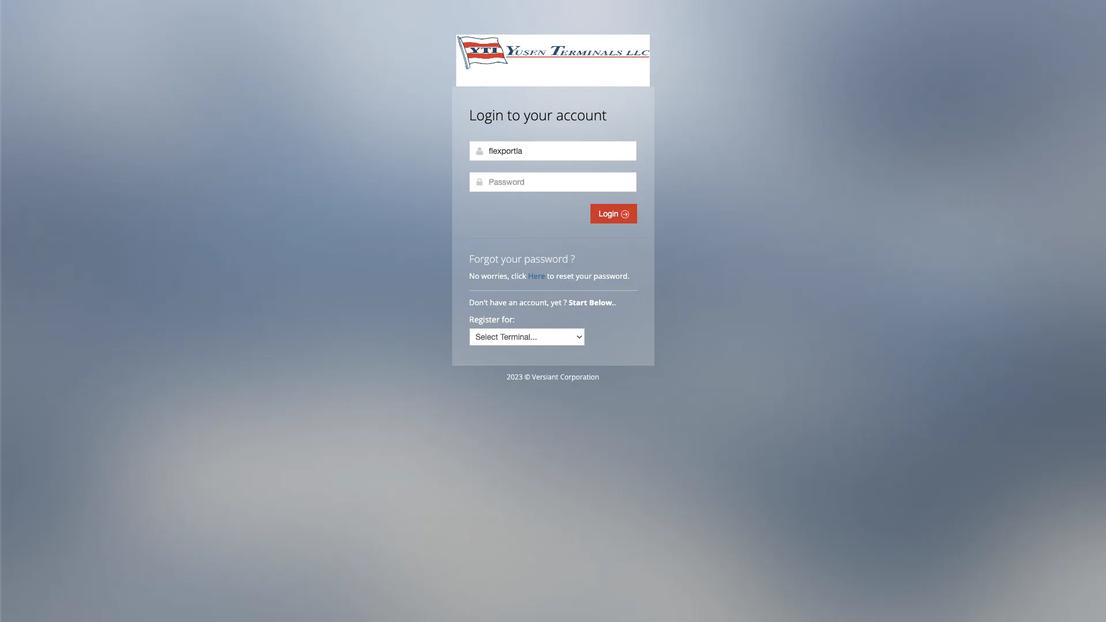 Task type: describe. For each thing, give the bounding box(es) containing it.
password.
[[594, 271, 630, 281]]

reset
[[556, 271, 574, 281]]

login for login to your account
[[469, 105, 504, 124]]

for:
[[502, 314, 515, 325]]

have
[[490, 297, 507, 308]]

corporation
[[560, 372, 599, 382]]

yet
[[551, 297, 562, 308]]

1 vertical spatial ?
[[564, 297, 567, 308]]

click
[[512, 271, 526, 281]]

login button
[[591, 204, 637, 224]]

Password password field
[[469, 172, 637, 192]]

0 horizontal spatial to
[[507, 105, 520, 124]]

to inside forgot your password ? no worries, click here to reset your password.
[[547, 271, 554, 281]]

Username text field
[[469, 141, 637, 161]]

account
[[556, 105, 607, 124]]

2 horizontal spatial your
[[576, 271, 592, 281]]

swapright image
[[621, 210, 629, 218]]

an
[[509, 297, 518, 308]]

account,
[[520, 297, 549, 308]]



Task type: locate. For each thing, give the bounding box(es) containing it.
user image
[[475, 146, 484, 156]]

1 horizontal spatial login
[[599, 209, 621, 218]]

? right 'yet'
[[564, 297, 567, 308]]

1 vertical spatial your
[[501, 252, 522, 266]]

? up reset
[[571, 252, 575, 266]]

0 vertical spatial to
[[507, 105, 520, 124]]

1 vertical spatial login
[[599, 209, 621, 218]]

1 vertical spatial to
[[547, 271, 554, 281]]

?
[[571, 252, 575, 266], [564, 297, 567, 308]]

2 vertical spatial your
[[576, 271, 592, 281]]

0 horizontal spatial login
[[469, 105, 504, 124]]

.
[[614, 297, 616, 308]]

©
[[525, 372, 530, 382]]

0 vertical spatial ?
[[571, 252, 575, 266]]

register
[[469, 314, 500, 325]]

? inside forgot your password ? no worries, click here to reset your password.
[[571, 252, 575, 266]]

your up username text field
[[524, 105, 553, 124]]

to up username text field
[[507, 105, 520, 124]]

login
[[469, 105, 504, 124], [599, 209, 621, 218]]

to right here link
[[547, 271, 554, 281]]

your right reset
[[576, 271, 592, 281]]

password
[[525, 252, 568, 266]]

don't have an account, yet ? start below. .
[[469, 297, 618, 308]]

here link
[[528, 271, 545, 281]]

1 horizontal spatial ?
[[571, 252, 575, 266]]

2023 © versiant corporation
[[507, 372, 599, 382]]

your up click
[[501, 252, 522, 266]]

here
[[528, 271, 545, 281]]

1 horizontal spatial your
[[524, 105, 553, 124]]

0 horizontal spatial ?
[[564, 297, 567, 308]]

register for:
[[469, 314, 515, 325]]

forgot your password ? no worries, click here to reset your password.
[[469, 252, 630, 281]]

0 vertical spatial login
[[469, 105, 504, 124]]

to
[[507, 105, 520, 124], [547, 271, 554, 281]]

worries,
[[482, 271, 510, 281]]

don't
[[469, 297, 488, 308]]

lock image
[[475, 178, 484, 187]]

0 horizontal spatial your
[[501, 252, 522, 266]]

login to your account
[[469, 105, 607, 124]]

versiant
[[532, 372, 559, 382]]

login inside button
[[599, 209, 621, 218]]

1 horizontal spatial to
[[547, 271, 554, 281]]

forgot
[[469, 252, 499, 266]]

your
[[524, 105, 553, 124], [501, 252, 522, 266], [576, 271, 592, 281]]

below.
[[589, 297, 614, 308]]

login for login
[[599, 209, 621, 218]]

2023
[[507, 372, 523, 382]]

0 vertical spatial your
[[524, 105, 553, 124]]

no
[[469, 271, 480, 281]]

start
[[569, 297, 587, 308]]



Task type: vqa. For each thing, say whether or not it's contained in the screenshot.
topmost 'IMPORTS'
no



